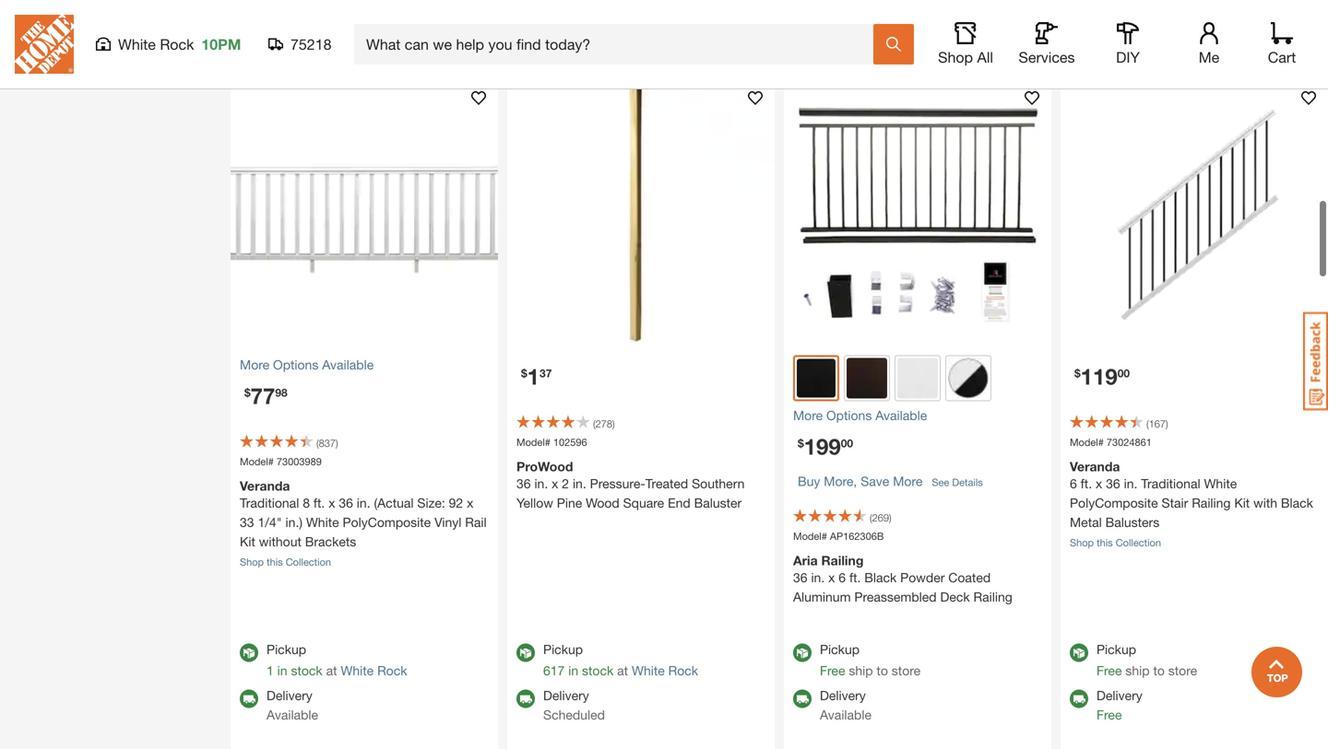 Task type: locate. For each thing, give the bounding box(es) containing it.
more up 199
[[793, 408, 823, 423]]

0 vertical spatial traditional
[[1141, 476, 1201, 492]]

more
[[240, 357, 270, 373], [793, 408, 823, 423], [893, 474, 923, 489]]

more for bottommost more options available link
[[793, 408, 823, 423]]

in.
[[535, 476, 548, 492], [573, 476, 586, 492], [1124, 476, 1138, 492], [357, 496, 370, 511], [811, 570, 825, 586]]

options up the $ 199 00
[[827, 408, 872, 423]]

kit
[[1235, 496, 1250, 511], [240, 534, 255, 550]]

1 horizontal spatial in
[[568, 664, 579, 679]]

pickup down aluminum
[[820, 642, 860, 658]]

1 horizontal spatial at
[[617, 664, 628, 679]]

36 right 8
[[339, 496, 353, 511]]

more options available link up '( 837 )'
[[240, 356, 489, 375]]

buy more, save more button
[[798, 463, 923, 500]]

available for pickup image
[[517, 644, 535, 663], [793, 644, 812, 663], [1070, 644, 1089, 663]]

collection inside veranda 6 ft. x 36 in. traditional white polycomposite stair railing kit with black metal balusters shop this collection
[[1116, 537, 1161, 549]]

more options available down bronze icon
[[793, 408, 927, 423]]

pickup up delivery free at the right bottom
[[1097, 642, 1137, 658]]

36
[[517, 476, 531, 492], [1106, 476, 1121, 492], [339, 496, 353, 511], [793, 570, 808, 586]]

delivery for 119 available for pickup image
[[1097, 689, 1143, 704]]

0 horizontal spatial veranda
[[240, 479, 290, 494]]

3 pickup from the left
[[820, 642, 860, 658]]

1 horizontal spatial this
[[1097, 537, 1113, 549]]

( up 73003989
[[316, 438, 319, 450]]

pickup up 617
[[543, 642, 583, 658]]

shop this collection link for collection
[[1070, 537, 1161, 549]]

veranda inside veranda 6 ft. x 36 in. traditional white polycomposite stair railing kit with black metal balusters shop this collection
[[1070, 459, 1120, 475]]

black right with
[[1281, 496, 1314, 511]]

2 stock from the left
[[582, 664, 614, 679]]

2 delivery available from the left
[[820, 689, 872, 723]]

98
[[275, 386, 288, 399]]

0 horizontal spatial stock
[[291, 664, 323, 679]]

$ for 199
[[798, 437, 804, 450]]

model# for model# 73024861
[[1070, 437, 1104, 449]]

more right save
[[893, 474, 923, 489]]

available
[[322, 357, 374, 373], [876, 408, 927, 423], [267, 708, 318, 723], [820, 708, 872, 723]]

0 horizontal spatial traditional
[[240, 496, 299, 511]]

x up aluminum
[[829, 570, 835, 586]]

36 down model# 73024861 at bottom
[[1106, 476, 1121, 492]]

1 available for pickup image from the left
[[517, 644, 535, 663]]

rock inside pickup 1 in stock at white rock
[[377, 664, 407, 679]]

in inside pickup 1 in stock at white rock
[[277, 664, 287, 679]]

black inside aria railing 36 in. x 6 ft. black powder coated aluminum preassembled deck railing
[[865, 570, 897, 586]]

3 available shipping image from the left
[[1070, 690, 1089, 709]]

1 horizontal spatial black
[[1281, 496, 1314, 511]]

0 horizontal spatial options
[[273, 357, 319, 373]]

white rock link for pickup 1 in stock at white rock
[[341, 664, 407, 679]]

)
[[613, 418, 615, 430], [1166, 418, 1168, 430], [336, 438, 338, 450], [889, 512, 892, 524]]

$ 119 00
[[1075, 363, 1130, 390]]

00 up 73024861
[[1118, 367, 1130, 380]]

shop left all
[[938, 48, 973, 66]]

more options available link
[[240, 356, 489, 375], [793, 406, 1042, 426]]

1 vertical spatial more
[[793, 408, 823, 423]]

0 horizontal spatial at
[[326, 664, 337, 679]]

pickup 1 in stock at white rock
[[267, 642, 407, 679]]

available shipping image left delivery scheduled
[[517, 690, 535, 709]]

this down without
[[267, 557, 283, 569]]

railing down model# ap162306b
[[822, 553, 864, 569]]

veranda for 6
[[1070, 459, 1120, 475]]

veranda 6 ft. x 36 in. traditional white polycomposite stair railing kit with black metal balusters shop this collection
[[1070, 459, 1314, 549]]

available shipping image for 119
[[1070, 690, 1089, 709]]

1 vertical spatial 00
[[841, 437, 853, 450]]

4 compare from the left
[[1183, 24, 1236, 40]]

more up 77
[[240, 357, 270, 373]]

2 store from the left
[[1169, 664, 1198, 679]]

$ inside $ 119 00
[[1075, 367, 1081, 380]]

2 in from the left
[[568, 664, 579, 679]]

1 horizontal spatial 1
[[527, 363, 540, 390]]

2 vertical spatial ft.
[[850, 570, 861, 586]]

1 vertical spatial 6
[[839, 570, 846, 586]]

pickup for 6 ft. x 36 in. traditional white polycomposite stair railing kit with black metal balusters image
[[1097, 642, 1137, 658]]

ship up delivery free at the right bottom
[[1126, 664, 1150, 679]]

pickup free ship to store for delivery free
[[1097, 642, 1198, 679]]

square
[[623, 496, 664, 511]]

1 horizontal spatial shop this collection link
[[1070, 537, 1161, 549]]

more options available for more options available link to the left
[[240, 357, 374, 373]]

0 horizontal spatial ft.
[[314, 496, 325, 511]]

1 ship from the left
[[849, 664, 873, 679]]

veranda inside veranda traditional 8 ft. x 36 in. (actual size: 92 x 33 1/4" in.) white polycomposite vinyl rail kit without brackets shop this collection
[[240, 479, 290, 494]]

collection inside veranda traditional 8 ft. x 36 in. (actual size: 92 x 33 1/4" in.) white polycomposite vinyl rail kit without brackets shop this collection
[[286, 557, 331, 569]]

x
[[552, 476, 558, 492], [1096, 476, 1103, 492], [329, 496, 335, 511], [467, 496, 474, 511], [829, 570, 835, 586]]

00 inside the $ 199 00
[[841, 437, 853, 450]]

) for ( 278 )
[[613, 418, 615, 430]]

( for 278
[[593, 418, 596, 430]]

model# for model# 102596
[[517, 437, 551, 449]]

$ 199 00
[[798, 433, 853, 460]]

shop down without
[[240, 557, 264, 569]]

pickup
[[267, 642, 306, 658], [543, 642, 583, 658], [820, 642, 860, 658], [1097, 642, 1137, 658]]

options up 98
[[273, 357, 319, 373]]

railing
[[1192, 496, 1231, 511], [822, 553, 864, 569], [974, 590, 1013, 605]]

1 white rock link from the left
[[341, 664, 407, 679]]

pickup free ship to store
[[820, 642, 921, 679], [1097, 642, 1198, 679]]

rail
[[465, 515, 487, 530]]

x right 8
[[329, 496, 335, 511]]

powder
[[901, 570, 945, 586]]

2 horizontal spatial available shipping image
[[1070, 690, 1089, 709]]

in. inside veranda traditional 8 ft. x 36 in. (actual size: 92 x 33 1/4" in.) white polycomposite vinyl rail kit without brackets shop this collection
[[357, 496, 370, 511]]

available for pickup image for 1
[[517, 644, 535, 663]]

0 horizontal spatial white rock link
[[341, 664, 407, 679]]

shop inside veranda 6 ft. x 36 in. traditional white polycomposite stair railing kit with black metal balusters shop this collection
[[1070, 537, 1094, 549]]

36 in. x 6 ft. black powder coated aluminum preassembled deck railing image
[[784, 79, 1052, 346]]

collection down balusters
[[1116, 537, 1161, 549]]

1 horizontal spatial pickup free ship to store
[[1097, 642, 1198, 679]]

1 vertical spatial 1
[[267, 664, 274, 679]]

0 vertical spatial more options available
[[240, 357, 374, 373]]

diy button
[[1099, 22, 1158, 66]]

collection down brackets
[[286, 557, 331, 569]]

pickup right available for pickup icon
[[267, 642, 306, 658]]

in. left (actual
[[357, 496, 370, 511]]

black image
[[797, 359, 836, 398]]

0 vertical spatial kit
[[1235, 496, 1250, 511]]

ft.
[[1081, 476, 1092, 492], [314, 496, 325, 511], [850, 570, 861, 586]]

at
[[326, 664, 337, 679], [617, 664, 628, 679]]

this down metal
[[1097, 537, 1113, 549]]

36 in. x 2 in. pressure-treated southern yellow pine wood square end baluster image
[[507, 79, 775, 346]]

details
[[952, 477, 983, 489]]

available up '( 837 )'
[[322, 357, 374, 373]]

kit left with
[[1235, 496, 1250, 511]]

delivery for available for pickup icon
[[267, 689, 313, 704]]

0 vertical spatial shop
[[938, 48, 973, 66]]

shop this collection link down without
[[240, 557, 331, 569]]

1 vertical spatial veranda
[[240, 479, 290, 494]]

kit inside veranda traditional 8 ft. x 36 in. (actual size: 92 x 33 1/4" in.) white polycomposite vinyl rail kit without brackets shop this collection
[[240, 534, 255, 550]]

0 horizontal spatial polycomposite
[[343, 515, 431, 530]]

( up ap162306b
[[870, 512, 872, 524]]

00
[[1118, 367, 1130, 380], [841, 437, 853, 450]]

1 horizontal spatial white rock link
[[632, 664, 698, 679]]

0 vertical spatial polycomposite
[[1070, 496, 1158, 511]]

traditional up stair
[[1141, 476, 1201, 492]]

x inside veranda 6 ft. x 36 in. traditional white polycomposite stair railing kit with black metal balusters shop this collection
[[1096, 476, 1103, 492]]

in
[[277, 664, 287, 679], [568, 664, 579, 679]]

ft. up aluminum
[[850, 570, 861, 586]]

aluminum
[[793, 590, 851, 605]]

6 inside veranda 6 ft. x 36 in. traditional white polycomposite stair railing kit with black metal balusters shop this collection
[[1070, 476, 1077, 492]]

0 horizontal spatial pickup free ship to store
[[820, 642, 921, 679]]

36 inside aria railing 36 in. x 6 ft. black powder coated aluminum preassembled deck railing
[[793, 570, 808, 586]]

$ up buy
[[798, 437, 804, 450]]

delivery available down pickup 1 in stock at white rock
[[267, 689, 318, 723]]

railing down coated
[[974, 590, 1013, 605]]

pickup inside pickup 1 in stock at white rock
[[267, 642, 306, 658]]

$ inside $ 1 37
[[521, 367, 527, 380]]

stock inside pickup 1 in stock at white rock
[[291, 664, 323, 679]]

0 vertical spatial ft.
[[1081, 476, 1092, 492]]

shop all
[[938, 48, 993, 66]]

black up preassembled on the right bottom of page
[[865, 570, 897, 586]]

$ left 98
[[244, 386, 251, 399]]

0 vertical spatial black
[[1281, 496, 1314, 511]]

shop this collection link down balusters
[[1070, 537, 1161, 549]]

3 compare from the left
[[906, 24, 959, 40]]

traditional inside veranda 6 ft. x 36 in. traditional white polycomposite stair railing kit with black metal balusters shop this collection
[[1141, 476, 1201, 492]]

6 up metal
[[1070, 476, 1077, 492]]

0 vertical spatial this
[[1097, 537, 1113, 549]]

aria railing 36 in. x 6 ft. black powder coated aluminum preassembled deck railing
[[793, 553, 1013, 605]]

pickup for 36 in. x 2 in. pressure-treated southern yellow pine wood square end baluster image
[[543, 642, 583, 658]]

73003989
[[277, 456, 322, 468]]

00 inside $ 119 00
[[1118, 367, 1130, 380]]

1 vertical spatial ft.
[[314, 496, 325, 511]]

2 at from the left
[[617, 664, 628, 679]]

1 in from the left
[[277, 664, 287, 679]]

prowood 36 in. x 2 in. pressure-treated southern yellow pine wood square end baluster
[[517, 459, 745, 511]]

1 horizontal spatial to
[[1154, 664, 1165, 679]]

1 horizontal spatial more
[[793, 408, 823, 423]]

stock inside pickup 617 in stock at white rock
[[582, 664, 614, 679]]

1 horizontal spatial veranda
[[1070, 459, 1120, 475]]

available down white image
[[876, 408, 927, 423]]

pickup free ship to store up delivery free at the right bottom
[[1097, 642, 1198, 679]]

1 vertical spatial shop
[[1070, 537, 1094, 549]]

$ for 1
[[521, 367, 527, 380]]

all
[[977, 48, 993, 66]]

0 horizontal spatial to
[[877, 664, 888, 679]]

1 horizontal spatial available shipping image
[[517, 690, 535, 709]]

0 horizontal spatial 6
[[839, 570, 846, 586]]

white inside veranda traditional 8 ft. x 36 in. (actual size: 92 x 33 1/4" in.) white polycomposite vinyl rail kit without brackets shop this collection
[[306, 515, 339, 530]]

store for delivery free
[[1169, 664, 1198, 679]]

railing right stair
[[1192, 496, 1231, 511]]

2 horizontal spatial available for pickup image
[[1070, 644, 1089, 663]]

ship down preassembled on the right bottom of page
[[849, 664, 873, 679]]

(
[[593, 418, 596, 430], [1147, 418, 1149, 430], [316, 438, 319, 450], [870, 512, 872, 524]]

to
[[877, 664, 888, 679], [1154, 664, 1165, 679]]

1 horizontal spatial railing
[[974, 590, 1013, 605]]

in inside pickup 617 in stock at white rock
[[568, 664, 579, 679]]

in. up balusters
[[1124, 476, 1138, 492]]

2 vertical spatial shop
[[240, 557, 264, 569]]

1 horizontal spatial more options available
[[793, 408, 927, 423]]

x up metal
[[1096, 476, 1103, 492]]

1 store from the left
[[892, 664, 921, 679]]

at inside pickup 617 in stock at white rock
[[617, 664, 628, 679]]

more for more options available link to the left
[[240, 357, 270, 373]]

see
[[932, 477, 950, 489]]

1 horizontal spatial shop
[[938, 48, 973, 66]]

model# 102596
[[517, 437, 587, 449]]

1 horizontal spatial more options available link
[[793, 406, 1042, 426]]

6 inside aria railing 36 in. x 6 ft. black powder coated aluminum preassembled deck railing
[[839, 570, 846, 586]]

0 horizontal spatial collection
[[286, 557, 331, 569]]

more options available link down white image
[[793, 406, 1042, 426]]

traditional up 1/4"
[[240, 496, 299, 511]]

traditional inside veranda traditional 8 ft. x 36 in. (actual size: 92 x 33 1/4" in.) white polycomposite vinyl rail kit without brackets shop this collection
[[240, 496, 299, 511]]

1 stock from the left
[[291, 664, 323, 679]]

black
[[1281, 496, 1314, 511], [865, 570, 897, 586]]

1 vertical spatial railing
[[822, 553, 864, 569]]

pickup free ship to store down preassembled on the right bottom of page
[[820, 642, 921, 679]]

more options available up 98
[[240, 357, 374, 373]]

polycomposite up balusters
[[1070, 496, 1158, 511]]

rock inside pickup 617 in stock at white rock
[[668, 664, 698, 679]]

shop this collection link for kit
[[240, 557, 331, 569]]

0 horizontal spatial shop this collection link
[[240, 557, 331, 569]]

( for 837
[[316, 438, 319, 450]]

2 horizontal spatial ft.
[[1081, 476, 1092, 492]]

traditional
[[1141, 476, 1201, 492], [240, 496, 299, 511]]

2 white rock link from the left
[[632, 664, 698, 679]]

$ up model# 73024861 at bottom
[[1075, 367, 1081, 380]]

1 horizontal spatial stock
[[582, 664, 614, 679]]

white
[[118, 36, 156, 53], [1204, 476, 1237, 492], [306, 515, 339, 530], [341, 664, 374, 679], [632, 664, 665, 679]]

polycomposite down (actual
[[343, 515, 431, 530]]

2 horizontal spatial rock
[[668, 664, 698, 679]]

1 pickup free ship to store from the left
[[820, 642, 921, 679]]

1 vertical spatial kit
[[240, 534, 255, 550]]

model# up aria
[[793, 531, 827, 543]]

1 vertical spatial this
[[267, 557, 283, 569]]

0 horizontal spatial available for pickup image
[[517, 644, 535, 663]]

$ left 37
[[521, 367, 527, 380]]

119
[[1081, 363, 1118, 390]]

in. down prowood
[[535, 476, 548, 492]]

ft. right 8
[[314, 496, 325, 511]]

shop
[[938, 48, 973, 66], [1070, 537, 1094, 549], [240, 557, 264, 569]]

ship
[[849, 664, 873, 679], [1126, 664, 1150, 679]]

0 horizontal spatial in
[[277, 664, 287, 679]]

collection
[[1116, 537, 1161, 549], [286, 557, 331, 569]]

me
[[1199, 48, 1220, 66]]

available shipping image
[[240, 690, 258, 709], [517, 690, 535, 709], [1070, 690, 1089, 709]]

1 horizontal spatial collection
[[1116, 537, 1161, 549]]

1 horizontal spatial rock
[[377, 664, 407, 679]]

0 horizontal spatial black
[[865, 570, 897, 586]]

4 delivery from the left
[[1097, 689, 1143, 704]]

delivery inside delivery scheduled
[[543, 689, 589, 704]]

$ inside $ 77 98
[[244, 386, 251, 399]]

at inside pickup 1 in stock at white rock
[[326, 664, 337, 679]]

ft. inside veranda traditional 8 ft. x 36 in. (actual size: 92 x 33 1/4" in.) white polycomposite vinyl rail kit without brackets shop this collection
[[314, 496, 325, 511]]

0 horizontal spatial more
[[240, 357, 270, 373]]

36 up yellow
[[517, 476, 531, 492]]

1 horizontal spatial ship
[[1126, 664, 1150, 679]]

feedback link image
[[1303, 312, 1328, 411]]

2 pickup from the left
[[543, 642, 583, 658]]

pickup free ship to store for delivery available
[[820, 642, 921, 679]]

x inside the prowood 36 in. x 2 in. pressure-treated southern yellow pine wood square end baluster
[[552, 476, 558, 492]]

compare
[[352, 24, 406, 40], [629, 24, 683, 40], [906, 24, 959, 40], [1183, 24, 1236, 40]]

model# up prowood
[[517, 437, 551, 449]]

pickup inside pickup 617 in stock at white rock
[[543, 642, 583, 658]]

0 vertical spatial more
[[240, 357, 270, 373]]

to for delivery free
[[1154, 664, 1165, 679]]

1 vertical spatial collection
[[286, 557, 331, 569]]

$ 77 98
[[244, 383, 288, 409]]

1 for $ 1 37
[[527, 363, 540, 390]]

0 vertical spatial more options available link
[[240, 356, 489, 375]]

delivery available right available shipping image
[[820, 689, 872, 723]]

2 pickup free ship to store from the left
[[1097, 642, 1198, 679]]

at for 617 in stock
[[617, 664, 628, 679]]

0 vertical spatial shop this collection link
[[1070, 537, 1161, 549]]

2 horizontal spatial railing
[[1192, 496, 1231, 511]]

0 horizontal spatial delivery available
[[267, 689, 318, 723]]

0 vertical spatial 00
[[1118, 367, 1130, 380]]

0 horizontal spatial 1
[[267, 664, 274, 679]]

1 inside pickup 1 in stock at white rock
[[267, 664, 274, 679]]

1 horizontal spatial available for pickup image
[[793, 644, 812, 663]]

2 ship from the left
[[1126, 664, 1150, 679]]

veranda down model# 73003989
[[240, 479, 290, 494]]

1 delivery from the left
[[267, 689, 313, 704]]

model# left 73003989
[[240, 456, 274, 468]]

0 vertical spatial 6
[[1070, 476, 1077, 492]]

1 vertical spatial shop this collection link
[[240, 557, 331, 569]]

3 delivery from the left
[[820, 689, 866, 704]]

1 horizontal spatial polycomposite
[[1070, 496, 1158, 511]]

2 to from the left
[[1154, 664, 1165, 679]]

vinyl
[[435, 515, 462, 530]]

0 vertical spatial railing
[[1192, 496, 1231, 511]]

0 horizontal spatial ship
[[849, 664, 873, 679]]

3 available for pickup image from the left
[[1070, 644, 1089, 663]]

2 delivery from the left
[[543, 689, 589, 704]]

1 horizontal spatial store
[[1169, 664, 1198, 679]]

veranda down model# 73024861 at bottom
[[1070, 459, 1120, 475]]

0 vertical spatial 1
[[527, 363, 540, 390]]

model# left 73024861
[[1070, 437, 1104, 449]]

available shipping image left delivery free at the right bottom
[[1070, 690, 1089, 709]]

2 available shipping image from the left
[[517, 690, 535, 709]]

1 horizontal spatial traditional
[[1141, 476, 1201, 492]]

shop down metal
[[1070, 537, 1094, 549]]

1 horizontal spatial 6
[[1070, 476, 1077, 492]]

options
[[273, 357, 319, 373], [827, 408, 872, 423]]

$
[[521, 367, 527, 380], [1075, 367, 1081, 380], [244, 386, 251, 399], [798, 437, 804, 450]]

$ for 119
[[1075, 367, 1081, 380]]

4 pickup from the left
[[1097, 642, 1137, 658]]

baluster
[[694, 496, 742, 511]]

( up 73024861
[[1147, 418, 1149, 430]]

6 up aluminum
[[839, 570, 846, 586]]

269
[[872, 512, 889, 524]]

pine
[[557, 496, 582, 511]]

model#
[[517, 437, 551, 449], [1070, 437, 1104, 449], [240, 456, 274, 468], [793, 531, 827, 543]]

0 horizontal spatial store
[[892, 664, 921, 679]]

1 delivery available from the left
[[267, 689, 318, 723]]

0 horizontal spatial kit
[[240, 534, 255, 550]]

36 down aria
[[793, 570, 808, 586]]

0 horizontal spatial available shipping image
[[240, 690, 258, 709]]

1 horizontal spatial options
[[827, 408, 872, 423]]

x left 2
[[552, 476, 558, 492]]

0 horizontal spatial 00
[[841, 437, 853, 450]]

0 horizontal spatial shop
[[240, 557, 264, 569]]

piano image
[[948, 358, 989, 399]]

delivery for second available for pickup image from the left
[[820, 689, 866, 704]]

model# ap162306b
[[793, 531, 884, 543]]

( up pressure-
[[593, 418, 596, 430]]

1 vertical spatial black
[[865, 570, 897, 586]]

white inside pickup 1 in stock at white rock
[[341, 664, 374, 679]]

x inside aria railing 36 in. x 6 ft. black powder coated aluminum preassembled deck railing
[[829, 570, 835, 586]]

0 vertical spatial collection
[[1116, 537, 1161, 549]]

00 up more, on the bottom right of page
[[841, 437, 853, 450]]

in. up aluminum
[[811, 570, 825, 586]]

1
[[527, 363, 540, 390], [267, 664, 274, 679]]

1 vertical spatial polycomposite
[[343, 515, 431, 530]]

the home depot logo image
[[15, 15, 74, 74]]

this
[[1097, 537, 1113, 549], [267, 557, 283, 569]]

pickup for 36 in. x 6 ft. black powder coated aluminum preassembled deck railing image
[[820, 642, 860, 658]]

scheduled
[[543, 708, 605, 723]]

1 horizontal spatial ft.
[[850, 570, 861, 586]]

1 pickup from the left
[[267, 642, 306, 658]]

2 vertical spatial more
[[893, 474, 923, 489]]

2 available for pickup image from the left
[[793, 644, 812, 663]]

1 at from the left
[[326, 664, 337, 679]]

$ inside the $ 199 00
[[798, 437, 804, 450]]

(actual
[[374, 496, 414, 511]]

white rock link
[[341, 664, 407, 679], [632, 664, 698, 679]]

2 horizontal spatial shop
[[1070, 537, 1094, 549]]

10pm
[[201, 36, 241, 53]]

available shipping image down available for pickup icon
[[240, 690, 258, 709]]

0 horizontal spatial more options available
[[240, 357, 374, 373]]

more,
[[824, 474, 857, 489]]

ft. up metal
[[1081, 476, 1092, 492]]

rock for pickup 617 in stock at white rock
[[668, 664, 698, 679]]

1 vertical spatial traditional
[[240, 496, 299, 511]]

1 horizontal spatial kit
[[1235, 496, 1250, 511]]

kit down 33
[[240, 534, 255, 550]]

2 vertical spatial railing
[[974, 590, 1013, 605]]

veranda
[[1070, 459, 1120, 475], [240, 479, 290, 494]]

0 vertical spatial options
[[273, 357, 319, 373]]

1 to from the left
[[877, 664, 888, 679]]



Task type: describe. For each thing, give the bounding box(es) containing it.
kit inside veranda 6 ft. x 36 in. traditional white polycomposite stair railing kit with black metal balusters shop this collection
[[1235, 496, 1250, 511]]

What can we help you find today? search field
[[366, 25, 873, 64]]

services
[[1019, 48, 1075, 66]]

black inside veranda 6 ft. x 36 in. traditional white polycomposite stair railing kit with black metal balusters shop this collection
[[1281, 496, 1314, 511]]

wood
[[586, 496, 620, 511]]

( for 167
[[1147, 418, 1149, 430]]

2 horizontal spatial more
[[893, 474, 923, 489]]

617
[[543, 664, 565, 679]]

6 ft. x 36 in. traditional white polycomposite stair railing kit with black metal balusters image
[[1061, 79, 1328, 346]]

1 compare from the left
[[352, 24, 406, 40]]

cart link
[[1262, 22, 1303, 66]]

in for 617
[[568, 664, 579, 679]]

pickup for traditional 8 ft. x 36 in. (actual size: 92 x 33 1/4" in.) white polycomposite vinyl rail kit without brackets image
[[267, 642, 306, 658]]

veranda for traditional
[[240, 479, 290, 494]]

available shipping image for 1
[[517, 690, 535, 709]]

free for delivery available
[[820, 664, 845, 679]]

more options available for bottommost more options available link
[[793, 408, 927, 423]]

in.)
[[286, 515, 303, 530]]

available shipping image
[[793, 690, 812, 709]]

36 inside veranda 6 ft. x 36 in. traditional white polycomposite stair railing kit with black metal balusters shop this collection
[[1106, 476, 1121, 492]]

white image
[[898, 358, 938, 399]]

model# for model# ap162306b
[[793, 531, 827, 543]]

837
[[319, 438, 336, 450]]

( 167 )
[[1147, 418, 1168, 430]]

92
[[449, 496, 463, 511]]

36 inside the prowood 36 in. x 2 in. pressure-treated southern yellow pine wood square end baluster
[[517, 476, 531, 492]]

white inside pickup 617 in stock at white rock
[[632, 664, 665, 679]]

$ for 77
[[244, 386, 251, 399]]

37
[[540, 367, 552, 380]]

( 837 )
[[316, 438, 338, 450]]

model# 73024861
[[1070, 437, 1152, 449]]

delivery scheduled
[[543, 689, 605, 723]]

deck
[[940, 590, 970, 605]]

0 horizontal spatial railing
[[822, 553, 864, 569]]

shop inside shop all button
[[938, 48, 973, 66]]

stock for 1 in stock
[[291, 664, 323, 679]]

ship for delivery available
[[849, 664, 873, 679]]

ft. inside veranda 6 ft. x 36 in. traditional white polycomposite stair railing kit with black metal balusters shop this collection
[[1081, 476, 1092, 492]]

73024861
[[1107, 437, 1152, 449]]

see details button
[[932, 466, 983, 500]]

in for 1
[[277, 664, 287, 679]]

199
[[804, 433, 841, 460]]

balusters
[[1106, 515, 1160, 530]]

shop all button
[[936, 22, 995, 66]]

delivery available for in
[[267, 689, 318, 723]]

77
[[251, 383, 275, 409]]

railing inside veranda 6 ft. x 36 in. traditional white polycomposite stair railing kit with black metal balusters shop this collection
[[1192, 496, 1231, 511]]

) for ( 167 )
[[1166, 418, 1168, 430]]

treated
[[646, 476, 688, 492]]

diy
[[1116, 48, 1140, 66]]

1 vertical spatial options
[[827, 408, 872, 423]]

pressure-
[[590, 476, 646, 492]]

delivery for 1's available for pickup image
[[543, 689, 589, 704]]

ft. inside aria railing 36 in. x 6 ft. black powder coated aluminum preassembled deck railing
[[850, 570, 861, 586]]

available down pickup 1 in stock at white rock
[[267, 708, 318, 723]]

) for ( 837 )
[[336, 438, 338, 450]]

36 inside veranda traditional 8 ft. x 36 in. (actual size: 92 x 33 1/4" in.) white polycomposite vinyl rail kit without brackets shop this collection
[[339, 496, 353, 511]]

167
[[1149, 418, 1166, 430]]

cart
[[1268, 48, 1296, 66]]

delivery free
[[1097, 689, 1143, 723]]

this inside veranda 6 ft. x 36 in. traditional white polycomposite stair railing kit with black metal balusters shop this collection
[[1097, 537, 1113, 549]]

0 horizontal spatial rock
[[160, 36, 194, 53]]

white rock link for pickup 617 in stock at white rock
[[632, 664, 698, 679]]

in. inside veranda 6 ft. x 36 in. traditional white polycomposite stair railing kit with black metal balusters shop this collection
[[1124, 476, 1138, 492]]

polycomposite inside veranda 6 ft. x 36 in. traditional white polycomposite stair railing kit with black metal balusters shop this collection
[[1070, 496, 1158, 511]]

ship for delivery free
[[1126, 664, 1150, 679]]

pickup 617 in stock at white rock
[[543, 642, 698, 679]]

00 for 199
[[841, 437, 853, 450]]

save
[[861, 474, 890, 489]]

model# for model# 73003989
[[240, 456, 274, 468]]

veranda traditional 8 ft. x 36 in. (actual size: 92 x 33 1/4" in.) white polycomposite vinyl rail kit without brackets shop this collection
[[240, 479, 487, 569]]

available for pickup image for 119
[[1070, 644, 1089, 663]]

1/4"
[[258, 515, 282, 530]]

yellow
[[517, 496, 553, 511]]

size:
[[417, 496, 445, 511]]

x right 92 at the left bottom
[[467, 496, 474, 511]]

southern
[[692, 476, 745, 492]]

in. right 2
[[573, 476, 586, 492]]

brackets
[[305, 534, 356, 550]]

available for pickup image
[[240, 644, 258, 663]]

in. inside aria railing 36 in. x 6 ft. black powder coated aluminum preassembled deck railing
[[811, 570, 825, 586]]

white inside veranda 6 ft. x 36 in. traditional white polycomposite stair railing kit with black metal balusters shop this collection
[[1204, 476, 1237, 492]]

model# 73003989
[[240, 456, 322, 468]]

at for 1 in stock
[[326, 664, 337, 679]]

( for 269
[[870, 512, 872, 524]]

white rock 10pm
[[118, 36, 241, 53]]

buy more, save more see details
[[798, 474, 983, 489]]

buy
[[798, 474, 820, 489]]

1 vertical spatial more options available link
[[793, 406, 1042, 426]]

( 278 )
[[593, 418, 615, 430]]

2 compare from the left
[[629, 24, 683, 40]]

store for delivery available
[[892, 664, 921, 679]]

8
[[303, 496, 310, 511]]

00 for 119
[[1118, 367, 1130, 380]]

0 horizontal spatial more options available link
[[240, 356, 489, 375]]

available right available shipping image
[[820, 708, 872, 723]]

( 269 )
[[870, 512, 892, 524]]

278
[[596, 418, 613, 430]]

ap162306b
[[830, 531, 884, 543]]

bronze image
[[847, 358, 887, 399]]

with
[[1254, 496, 1278, 511]]

stair
[[1162, 496, 1188, 511]]

shop inside veranda traditional 8 ft. x 36 in. (actual size: 92 x 33 1/4" in.) white polycomposite vinyl rail kit without brackets shop this collection
[[240, 557, 264, 569]]

33
[[240, 515, 254, 530]]

coated
[[949, 570, 991, 586]]

this inside veranda traditional 8 ft. x 36 in. (actual size: 92 x 33 1/4" in.) white polycomposite vinyl rail kit without brackets shop this collection
[[267, 557, 283, 569]]

to for delivery available
[[877, 664, 888, 679]]

75218 button
[[268, 35, 332, 54]]

delivery available for ship
[[820, 689, 872, 723]]

polycomposite inside veranda traditional 8 ft. x 36 in. (actual size: 92 x 33 1/4" in.) white polycomposite vinyl rail kit without brackets shop this collection
[[343, 515, 431, 530]]

traditional 8 ft. x 36 in. (actual size: 92 x 33 1/4" in.) white polycomposite vinyl rail kit without brackets image
[[231, 79, 498, 346]]

services button
[[1018, 22, 1077, 66]]

75218
[[291, 36, 332, 53]]

without
[[259, 534, 302, 550]]

preassembled
[[855, 590, 937, 605]]

prowood
[[517, 459, 573, 475]]

free for delivery free
[[1097, 664, 1122, 679]]

free inside delivery free
[[1097, 708, 1122, 723]]

me button
[[1180, 22, 1239, 66]]

metal
[[1070, 515, 1102, 530]]

aria
[[793, 553, 818, 569]]

$ 1 37
[[521, 363, 552, 390]]

102596
[[553, 437, 587, 449]]

) for ( 269 )
[[889, 512, 892, 524]]

stock for 617 in stock
[[582, 664, 614, 679]]

rock for pickup 1 in stock at white rock
[[377, 664, 407, 679]]

1 for pickup 1 in stock at white rock
[[267, 664, 274, 679]]

2
[[562, 476, 569, 492]]

1 available shipping image from the left
[[240, 690, 258, 709]]

end
[[668, 496, 691, 511]]



Task type: vqa. For each thing, say whether or not it's contained in the screenshot.
Pickup 617 in stock at White Rock
yes



